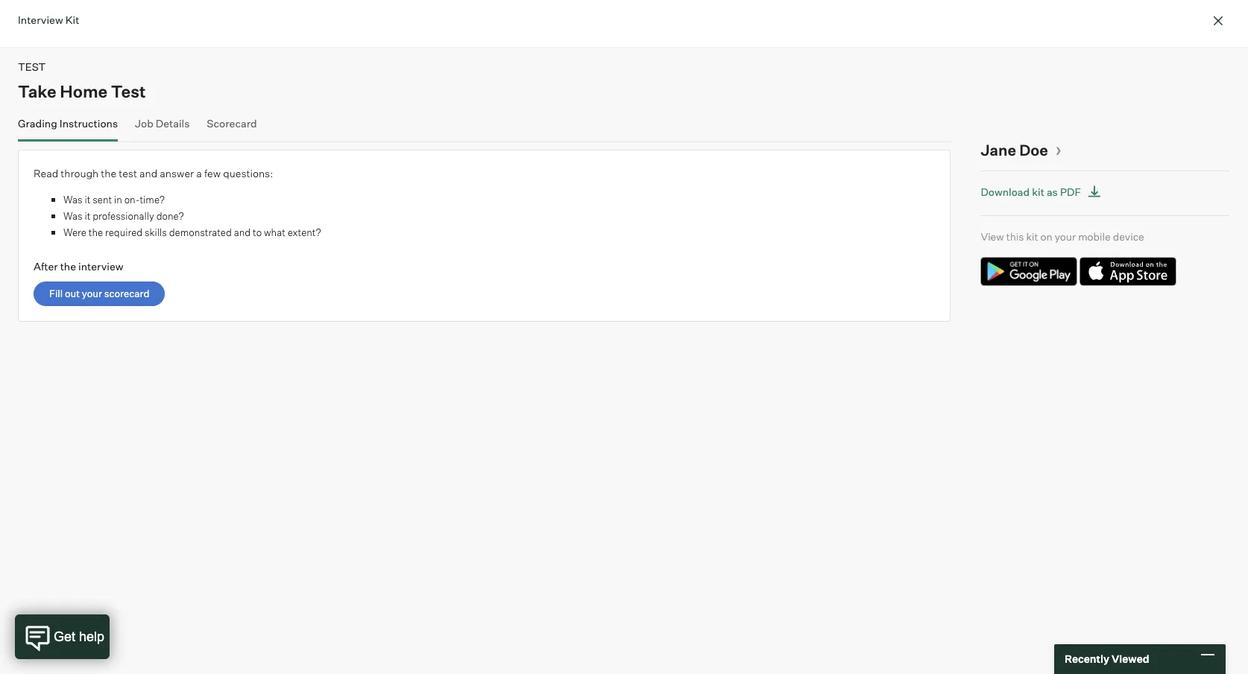 Task type: locate. For each thing, give the bounding box(es) containing it.
1 vertical spatial kit
[[1026, 230, 1038, 243]]

was down through
[[63, 194, 82, 206]]

and
[[139, 167, 157, 180], [234, 227, 251, 239]]

1 vertical spatial it
[[85, 210, 90, 222]]

was
[[63, 194, 82, 206], [63, 210, 82, 222]]

mobile
[[1078, 230, 1111, 243]]

scorecard link
[[207, 117, 257, 138]]

0 vertical spatial kit
[[1032, 186, 1044, 198]]

out
[[65, 287, 80, 299]]

jane doe
[[981, 141, 1048, 159]]

close image
[[1209, 12, 1227, 30]]

kit left as
[[1032, 186, 1044, 198]]

1 vertical spatial and
[[234, 227, 251, 239]]

and right test
[[139, 167, 157, 180]]

kit
[[65, 13, 79, 26]]

the right the after at the top
[[60, 260, 76, 273]]

in
[[114, 194, 122, 206]]

scorecard
[[104, 287, 149, 299]]

it left sent
[[85, 194, 90, 206]]

through
[[61, 167, 99, 180]]

the right were
[[89, 227, 103, 239]]

the inside was it sent in on-time? was it professionally done? were the required skills demonstrated and to what extent?
[[89, 227, 103, 239]]

test
[[119, 167, 137, 180]]

fill out your scorecard link
[[34, 281, 165, 306]]

answer
[[160, 167, 194, 180]]

1 vertical spatial your
[[82, 287, 102, 299]]

it
[[85, 194, 90, 206], [85, 210, 90, 222]]

jane doe link
[[981, 141, 1062, 159]]

0 horizontal spatial your
[[82, 287, 102, 299]]

done?
[[156, 210, 184, 222]]

after
[[34, 260, 58, 273]]

take
[[18, 81, 56, 101]]

after the interview
[[34, 260, 123, 273]]

demonstrated
[[169, 227, 232, 239]]

1 vertical spatial the
[[89, 227, 103, 239]]

was up were
[[63, 210, 82, 222]]

0 vertical spatial it
[[85, 194, 90, 206]]

the left test
[[101, 167, 116, 180]]

job details link
[[135, 117, 190, 138]]

recently viewed
[[1065, 653, 1149, 666]]

1 it from the top
[[85, 194, 90, 206]]

1 horizontal spatial and
[[234, 227, 251, 239]]

kit left on
[[1026, 230, 1038, 243]]

your
[[1055, 230, 1076, 243], [82, 287, 102, 299]]

pdf
[[1060, 186, 1081, 198]]

kit
[[1032, 186, 1044, 198], [1026, 230, 1038, 243]]

0 vertical spatial and
[[139, 167, 157, 180]]

it up were
[[85, 210, 90, 222]]

your right on
[[1055, 230, 1076, 243]]

0 vertical spatial your
[[1055, 230, 1076, 243]]

home
[[60, 81, 108, 101]]

the
[[101, 167, 116, 180], [89, 227, 103, 239], [60, 260, 76, 273]]

and inside was it sent in on-time? was it professionally done? were the required skills demonstrated and to what extent?
[[234, 227, 251, 239]]

and left the to
[[234, 227, 251, 239]]

your right the 'out'
[[82, 287, 102, 299]]

1 vertical spatial was
[[63, 210, 82, 222]]

questions:
[[223, 167, 273, 180]]

2 vertical spatial the
[[60, 260, 76, 273]]

instructions
[[60, 117, 118, 129]]

fill out your scorecard
[[49, 287, 149, 299]]

0 vertical spatial was
[[63, 194, 82, 206]]

on-
[[124, 194, 140, 206]]

jane
[[981, 141, 1016, 159]]



Task type: vqa. For each thing, say whether or not it's contained in the screenshot.
the Job
yes



Task type: describe. For each thing, give the bounding box(es) containing it.
download kit as pdf link
[[981, 183, 1106, 202]]

interview
[[78, 260, 123, 273]]

2 it from the top
[[85, 210, 90, 222]]

this
[[1006, 230, 1024, 243]]

read
[[34, 167, 58, 180]]

a
[[196, 167, 202, 180]]

test
[[111, 81, 146, 101]]

as
[[1047, 186, 1058, 198]]

grading instructions link
[[18, 117, 118, 138]]

required
[[105, 227, 143, 239]]

sent
[[93, 194, 112, 206]]

were
[[63, 227, 86, 239]]

grading
[[18, 117, 57, 129]]

1 horizontal spatial your
[[1055, 230, 1076, 243]]

your inside "link"
[[82, 287, 102, 299]]

details
[[156, 117, 190, 129]]

time?
[[140, 194, 165, 206]]

on
[[1040, 230, 1053, 243]]

job details
[[135, 117, 190, 129]]

2 was from the top
[[63, 210, 82, 222]]

viewed
[[1112, 653, 1149, 666]]

few
[[204, 167, 221, 180]]

view this kit on your mobile device
[[981, 230, 1144, 243]]

take home test
[[18, 81, 146, 101]]

skills
[[145, 227, 167, 239]]

view
[[981, 230, 1004, 243]]

1 was from the top
[[63, 194, 82, 206]]

scorecard
[[207, 117, 257, 129]]

fill
[[49, 287, 63, 299]]

was it sent in on-time? was it professionally done? were the required skills demonstrated and to what extent?
[[63, 194, 321, 239]]

doe
[[1019, 141, 1048, 159]]

what
[[264, 227, 285, 239]]

test
[[18, 60, 46, 73]]

recently
[[1065, 653, 1109, 666]]

device
[[1113, 230, 1144, 243]]

0 vertical spatial the
[[101, 167, 116, 180]]

professionally
[[93, 210, 154, 222]]

grading instructions
[[18, 117, 118, 129]]

0 horizontal spatial and
[[139, 167, 157, 180]]

interview kit
[[18, 13, 79, 26]]

read through the test and answer a few questions:
[[34, 167, 273, 180]]

to
[[253, 227, 262, 239]]

job
[[135, 117, 153, 129]]

download
[[981, 186, 1030, 198]]

extent?
[[288, 227, 321, 239]]

interview
[[18, 13, 63, 26]]

kit inside download kit as pdf link
[[1032, 186, 1044, 198]]

download kit as pdf
[[981, 186, 1081, 198]]



